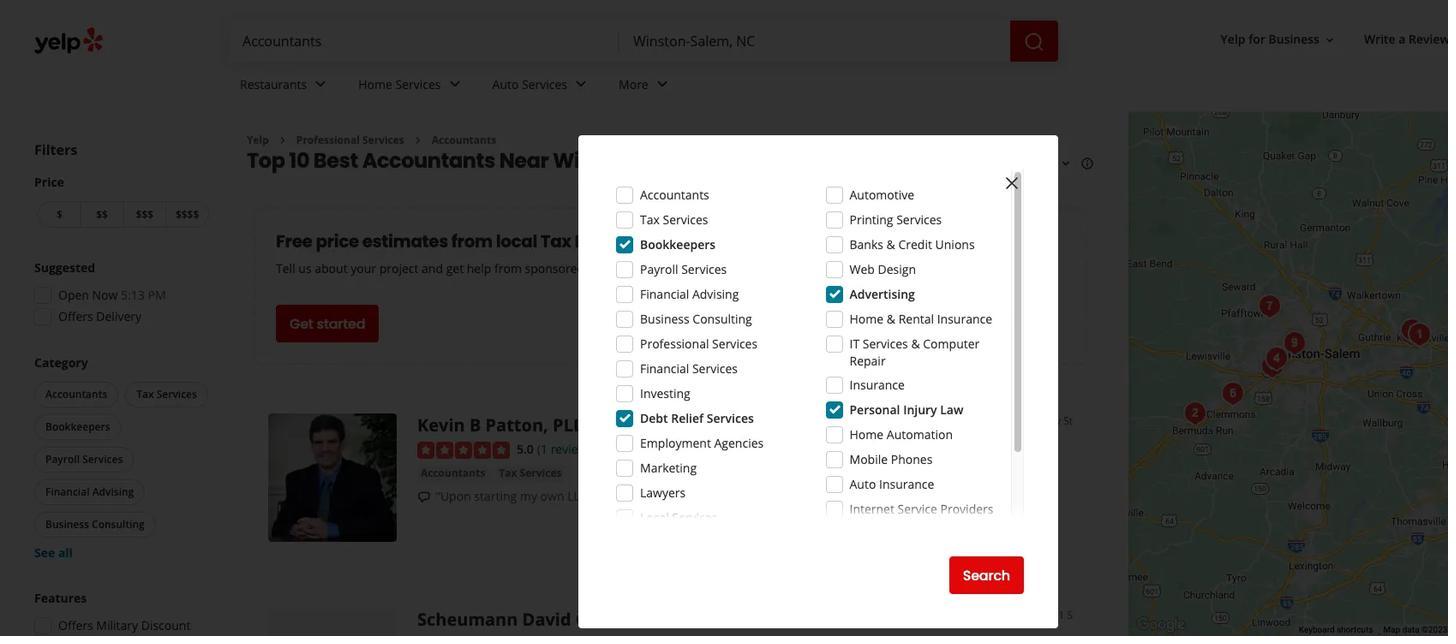 Task type: describe. For each thing, give the bounding box(es) containing it.
bookkeepers inside search dialog
[[640, 237, 716, 253]]

yelp for business
[[1221, 31, 1320, 48]]

tax inside group
[[136, 387, 154, 402]]

offers for offers delivery
[[58, 309, 93, 325]]

accountant
[[794, 489, 863, 505]]

free price estimates from local tax professionals image
[[898, 250, 984, 335]]

scheumann
[[417, 609, 518, 632]]

yelp for yelp for business
[[1221, 31, 1246, 48]]

j ken elliott, cpa, pfs, cfp image
[[1253, 290, 1287, 324]]

payroll services inside button
[[45, 453, 123, 467]]

to
[[959, 489, 970, 505]]

tax inside search dialog
[[640, 212, 660, 228]]

user actions element
[[1207, 24, 1448, 58]]

accountants inside search dialog
[[640, 187, 709, 203]]

0 vertical spatial accountants link
[[432, 133, 496, 147]]

lindsay & gardner image
[[1216, 377, 1250, 411]]

$
[[57, 207, 62, 222]]

(1 review) link
[[537, 440, 591, 459]]

estimates
[[362, 230, 448, 254]]

business inside group
[[45, 518, 89, 532]]

& for credit
[[887, 237, 895, 253]]

offers military discount
[[58, 618, 191, 634]]

1 vertical spatial insurance
[[850, 377, 905, 393]]

professional inside search dialog
[[640, 336, 709, 352]]

5.0 link
[[517, 440, 534, 459]]

tell
[[276, 261, 295, 277]]

h&r block image
[[1255, 350, 1289, 384]]

professionals
[[575, 230, 689, 254]]

design
[[878, 261, 916, 278]]

map region
[[933, 0, 1448, 637]]

group containing features
[[29, 590, 213, 637]]

carolina
[[787, 147, 876, 175]]

0 vertical spatial financial
[[640, 286, 689, 303]]

it services & computer repair
[[850, 336, 980, 369]]

free price estimates from local tax professionals tell us about your project and get help from sponsored businesses.
[[276, 230, 689, 277]]

credit
[[899, 237, 932, 253]]

business consulting inside search dialog
[[640, 311, 752, 327]]

a&c accounting services image
[[1394, 317, 1428, 351]]

get started
[[290, 314, 365, 334]]

financial advising inside search dialog
[[640, 286, 739, 303]]

2 vertical spatial insurance
[[879, 477, 934, 493]]

local
[[496, 230, 537, 254]]

phones
[[891, 452, 933, 468]]

advertising
[[850, 286, 915, 303]]

cannon & company image
[[1277, 327, 1312, 361]]

repair
[[850, 353, 886, 369]]

accountants down home services link
[[362, 147, 495, 175]]

auto services link
[[479, 62, 605, 111]]

get started button
[[276, 305, 379, 343]]

home services
[[358, 76, 441, 92]]

kevin b patton, pllc
[[417, 414, 594, 437]]

home & rental insurance
[[850, 311, 992, 327]]

review)
[[551, 442, 591, 458]]

0 vertical spatial professional services
[[296, 133, 404, 147]]

price
[[316, 230, 359, 254]]

24 chevron down v2 image for more
[[652, 74, 673, 95]]

payroll services button
[[34, 447, 134, 473]]

$$$ button
[[123, 201, 166, 228]]

1 i from the left
[[594, 489, 597, 505]]

open
[[58, 287, 89, 303]]

1 vertical spatial accountants link
[[417, 465, 489, 483]]

1 horizontal spatial tax services button
[[496, 465, 565, 483]]

business categories element
[[226, 62, 1448, 111]]

financial inside button
[[45, 485, 90, 500]]

top 10 best accountants near winston-salem, north carolina
[[247, 147, 876, 175]]

sponsored
[[525, 261, 585, 277]]

24 chevron down v2 image for home services
[[444, 74, 465, 95]]

consulting inside button
[[92, 518, 145, 532]]

suntercpa image
[[1395, 314, 1429, 348]]

kevin
[[417, 414, 465, 437]]

a.quarles cpa image
[[1259, 342, 1294, 376]]

(1
[[537, 442, 548, 458]]

group containing category
[[31, 355, 213, 562]]

highway
[[1003, 609, 1044, 623]]

debt
[[640, 411, 668, 427]]

accountants up "upon
[[421, 466, 485, 481]]

us
[[299, 261, 312, 277]]

banks & credit unions
[[850, 237, 975, 253]]

top
[[247, 147, 285, 175]]

printing services
[[850, 212, 942, 228]]

debt relief services
[[640, 411, 754, 427]]

16 chevron down v2 image
[[1323, 33, 1337, 47]]

suggested
[[34, 260, 95, 276]]

advising inside button
[[92, 485, 134, 500]]

search
[[963, 566, 1010, 586]]

keyboard
[[1299, 626, 1335, 635]]

consulting inside search dialog
[[693, 311, 752, 327]]

& for rental
[[887, 311, 896, 327]]

starting
[[474, 489, 517, 505]]

near
[[499, 147, 549, 175]]

tax services link
[[496, 465, 565, 483]]

restaurants
[[240, 76, 307, 92]]

delivery
[[96, 309, 141, 325]]

price
[[34, 174, 64, 190]]

24 chevron down v2 image for auto services
[[571, 74, 591, 95]]

an
[[777, 489, 791, 505]]

investing
[[640, 386, 691, 402]]

1 horizontal spatial accountants button
[[417, 465, 489, 483]]

kevin b patton, pllc image
[[1403, 318, 1437, 352]]

write a review link
[[1357, 24, 1448, 55]]

tax services inside search dialog
[[640, 212, 708, 228]]

$$$$
[[176, 207, 199, 222]]

professional services link
[[296, 133, 404, 147]]

auto services
[[492, 76, 567, 92]]

unions
[[936, 237, 975, 253]]

home for home & rental insurance
[[850, 311, 884, 327]]

nc
[[988, 609, 1001, 623]]

computer
[[923, 336, 980, 352]]

agencies
[[714, 435, 764, 452]]

personal
[[850, 402, 900, 418]]

0 vertical spatial accountants button
[[34, 382, 118, 408]]

130
[[968, 609, 985, 623]]

0 vertical spatial from
[[451, 230, 493, 254]]

accountants left the near
[[432, 133, 496, 147]]

scheumann david cpa image
[[1178, 397, 1212, 431]]

pm
[[148, 287, 166, 303]]

0 vertical spatial insurance
[[937, 311, 992, 327]]

search button
[[949, 557, 1024, 595]]

printing
[[850, 212, 893, 228]]

home automation
[[850, 427, 953, 443]]

mobile phones
[[850, 452, 933, 468]]

shortcuts
[[1337, 626, 1373, 635]]

category
[[34, 355, 88, 371]]

2 i from the left
[[892, 489, 895, 505]]

offers delivery
[[58, 309, 141, 325]]



Task type: locate. For each thing, give the bounding box(es) containing it.
0 vertical spatial tax services
[[640, 212, 708, 228]]

0 horizontal spatial professional services
[[296, 133, 404, 147]]

0 vertical spatial auto
[[492, 76, 519, 92]]

1 horizontal spatial payroll services
[[640, 261, 727, 278]]

write a review
[[1364, 31, 1448, 48]]

b for kevin
[[470, 414, 481, 437]]

0 horizontal spatial my
[[520, 489, 537, 505]]

1 horizontal spatial auto
[[850, 477, 876, 493]]

0 horizontal spatial 24 chevron down v2 image
[[310, 74, 331, 95]]

1 horizontal spatial my
[[706, 489, 724, 505]]

2 horizontal spatial business
[[1269, 31, 1320, 48]]

group
[[29, 260, 213, 331], [31, 355, 213, 562], [29, 590, 213, 637]]

0 horizontal spatial tax services button
[[125, 382, 208, 408]]

16 chevron right v2 image
[[276, 134, 290, 147], [411, 134, 425, 147]]

$$ button
[[80, 201, 123, 228]]

search image
[[1024, 31, 1045, 52]]

auto for auto services
[[492, 76, 519, 92]]

0 horizontal spatial yelp
[[247, 133, 269, 147]]

your
[[351, 261, 376, 277]]

accountants inside group
[[45, 387, 107, 402]]

bookkeepers up businesses.
[[640, 237, 716, 253]]

24 chevron down v2 image right more
[[652, 74, 673, 95]]

yelp
[[1221, 31, 1246, 48], [247, 133, 269, 147]]

2 my from the left
[[706, 489, 724, 505]]

my down tax services link
[[520, 489, 537, 505]]

map
[[1384, 626, 1401, 635]]

own
[[540, 489, 564, 505]]

1 vertical spatial home
[[850, 311, 884, 327]]

& left credit at the top of the page
[[887, 237, 895, 253]]

insurance up personal at the right bottom
[[850, 377, 905, 393]]

llc,
[[567, 489, 590, 505]]

service
[[898, 501, 937, 518]]

auto down the mobile on the bottom of the page
[[850, 477, 876, 493]]

1 16 chevron right v2 image from the left
[[276, 134, 290, 147]]

payroll down professionals
[[640, 261, 678, 278]]

accountants
[[432, 133, 496, 147], [362, 147, 495, 175], [640, 187, 709, 203], [45, 387, 107, 402], [421, 466, 485, 481]]

1 b from the left
[[470, 414, 481, 437]]

for left an
[[758, 489, 774, 505]]

1 vertical spatial financial advising
[[45, 485, 134, 500]]

2 vertical spatial financial
[[45, 485, 90, 500]]

business up all
[[45, 518, 89, 532]]

yelp for yelp link
[[247, 133, 269, 147]]

0 horizontal spatial i
[[594, 489, 597, 505]]

2 vertical spatial group
[[29, 590, 213, 637]]

kevin b patton, pllc link
[[417, 414, 594, 437]]

more link
[[1007, 489, 1038, 505]]

5:13
[[121, 287, 145, 303]]

for inside button
[[1249, 31, 1266, 48]]

accountants up bookkeepers button
[[45, 387, 107, 402]]

1 horizontal spatial payroll
[[640, 261, 678, 278]]

discount
[[141, 618, 191, 634]]

0 horizontal spatial payroll services
[[45, 453, 123, 467]]

all
[[58, 545, 73, 561]]

free
[[276, 230, 312, 254]]

payroll inside button
[[45, 453, 80, 467]]

my
[[520, 489, 537, 505], [706, 489, 724, 505]]

from up help in the left top of the page
[[451, 230, 493, 254]]

0 horizontal spatial for
[[758, 489, 774, 505]]

16 speech v2 image
[[417, 491, 431, 505]]

1 horizontal spatial for
[[1249, 31, 1266, 48]]

©2023
[[1422, 626, 1448, 635]]

0 vertical spatial tax services button
[[125, 382, 208, 408]]

scheumann david cpa
[[417, 609, 609, 632]]

& inside the "it services & computer repair"
[[911, 336, 920, 352]]

professional right top
[[296, 133, 360, 147]]

1 vertical spatial group
[[31, 355, 213, 562]]

business inside search dialog
[[640, 311, 690, 327]]

more
[[1007, 489, 1038, 505]]

a
[[1399, 31, 1406, 48]]

write
[[1364, 31, 1396, 48]]

business inside user actions element
[[1269, 31, 1320, 48]]

24 chevron down v2 image inside more link
[[652, 74, 673, 95]]

employment agencies
[[640, 435, 764, 452]]

0 horizontal spatial consulting
[[92, 518, 145, 532]]

1 horizontal spatial tax services
[[499, 466, 562, 481]]

payroll services down professionals
[[640, 261, 727, 278]]

1 24 chevron down v2 image from the left
[[444, 74, 465, 95]]

1 vertical spatial business consulting
[[45, 518, 145, 532]]

accountants link up "upon
[[417, 465, 489, 483]]

bookkeepers up payroll services button
[[45, 420, 110, 435]]

home up the mobile on the bottom of the page
[[850, 427, 884, 443]]

1 horizontal spatial b
[[1008, 414, 1015, 429]]

professional services down home services
[[296, 133, 404, 147]]

from down local
[[494, 261, 522, 277]]

advising inside search dialog
[[692, 286, 739, 303]]

business up financial services
[[640, 311, 690, 327]]

&
[[887, 237, 895, 253], [887, 311, 896, 327], [911, 336, 920, 352]]

data
[[1403, 626, 1420, 635]]

business left 16 chevron down v2 icon
[[1269, 31, 1320, 48]]

best
[[314, 147, 358, 175]]

1 vertical spatial auto
[[850, 477, 876, 493]]

my left 'need'
[[706, 489, 724, 505]]

2 16 chevron right v2 image from the left
[[411, 134, 425, 147]]

0 horizontal spatial professional
[[296, 133, 360, 147]]

tax services inside group
[[136, 387, 197, 402]]

1 vertical spatial yelp
[[247, 133, 269, 147]]

auto inside search dialog
[[850, 477, 876, 493]]

home
[[358, 76, 392, 92], [850, 311, 884, 327], [850, 427, 884, 443]]

1 vertical spatial professional services
[[640, 336, 758, 352]]

0 horizontal spatial bookkeepers
[[45, 420, 110, 435]]

home up it
[[850, 311, 884, 327]]

$$$$ button
[[166, 201, 209, 228]]

keyboard shortcuts button
[[1299, 625, 1373, 637]]

advising up financial services
[[692, 286, 739, 303]]

1 my from the left
[[520, 489, 537, 505]]

i right that on the right bottom of the page
[[892, 489, 895, 505]]

accountants link left the near
[[432, 133, 496, 147]]

auto insurance
[[850, 477, 934, 493]]

payroll inside search dialog
[[640, 261, 678, 278]]

860-b salisbury st
[[987, 414, 1073, 429]]

insurance
[[937, 311, 992, 327], [850, 377, 905, 393], [879, 477, 934, 493]]

1 vertical spatial tax services
[[136, 387, 197, 402]]

0 horizontal spatial accountants button
[[34, 382, 118, 408]]

turn
[[932, 489, 956, 505]]

$$$
[[136, 207, 154, 222]]

1 horizontal spatial professional services
[[640, 336, 758, 352]]

1 vertical spatial financial
[[640, 361, 689, 377]]

1 vertical spatial accountants button
[[417, 465, 489, 483]]

0 horizontal spatial business
[[45, 518, 89, 532]]

and
[[422, 261, 443, 277]]

employment
[[640, 435, 711, 452]]

automation
[[887, 427, 953, 443]]

1 horizontal spatial business
[[640, 311, 690, 327]]

business consulting up financial services
[[640, 311, 752, 327]]

0 horizontal spatial 24 chevron down v2 image
[[444, 74, 465, 95]]

16 chevron right v2 image right yelp link
[[276, 134, 290, 147]]

accountants down salem,
[[640, 187, 709, 203]]

1 vertical spatial bookkeepers
[[45, 420, 110, 435]]

map data ©2023 
[[1384, 626, 1448, 635]]

keyboard shortcuts
[[1299, 626, 1373, 635]]

lawyers
[[640, 485, 686, 501]]

features
[[34, 590, 87, 607]]

2 b from the left
[[1008, 414, 1015, 429]]

16 info v2 image
[[1081, 157, 1095, 171]]

1 horizontal spatial yelp
[[1221, 31, 1246, 48]]

consulting down financial advising button on the bottom of page
[[92, 518, 145, 532]]

local
[[640, 510, 669, 526]]

1 vertical spatial payroll
[[45, 453, 80, 467]]

businesses.
[[588, 261, 652, 277]]

accountants button up "upon
[[417, 465, 489, 483]]

2 24 chevron down v2 image from the left
[[571, 74, 591, 95]]

need
[[727, 489, 755, 505]]

1 vertical spatial advising
[[92, 485, 134, 500]]

2 vertical spatial tax services
[[499, 466, 562, 481]]

advising up 'business consulting' button
[[92, 485, 134, 500]]

24 chevron down v2 image
[[310, 74, 331, 95], [652, 74, 673, 95]]

payroll services inside search dialog
[[640, 261, 727, 278]]

group containing suggested
[[29, 260, 213, 331]]

"upon starting my own llc, i quickly recognized my need for an accountant that i could turn to for..." more
[[436, 489, 1038, 505]]

i right llc,
[[594, 489, 597, 505]]

home up professional services link
[[358, 76, 392, 92]]

24 chevron down v2 image for restaurants
[[310, 74, 331, 95]]

offers down open
[[58, 309, 93, 325]]

1 horizontal spatial i
[[892, 489, 895, 505]]

see all button
[[34, 545, 73, 561]]

kevin b patton, pllc image
[[268, 414, 397, 543]]

financial down businesses.
[[640, 286, 689, 303]]

1 vertical spatial consulting
[[92, 518, 145, 532]]

tax down delivery
[[136, 387, 154, 402]]

0 horizontal spatial payroll
[[45, 453, 80, 467]]

b up 5 star rating image
[[470, 414, 481, 437]]

s
[[1067, 609, 1073, 623]]

b left the salisbury
[[1008, 414, 1015, 429]]

0 vertical spatial business consulting
[[640, 311, 752, 327]]

2 vertical spatial home
[[850, 427, 884, 443]]

16 chevron right v2 image down home services link
[[411, 134, 425, 147]]

24 chevron down v2 image inside restaurants link
[[310, 74, 331, 95]]

& left rental
[[887, 311, 896, 327]]

24 chevron down v2 image right home services
[[444, 74, 465, 95]]

0 vertical spatial for
[[1249, 31, 1266, 48]]

1 offers from the top
[[58, 309, 93, 325]]

0 vertical spatial business
[[1269, 31, 1320, 48]]

financial up investing
[[640, 361, 689, 377]]

0 horizontal spatial advising
[[92, 485, 134, 500]]

financial advising down payroll services button
[[45, 485, 134, 500]]

banks
[[850, 237, 884, 253]]

0 vertical spatial payroll services
[[640, 261, 727, 278]]

auto for auto insurance
[[850, 477, 876, 493]]

0 horizontal spatial b
[[470, 414, 481, 437]]

tax inside tax services link
[[499, 466, 517, 481]]

1 horizontal spatial from
[[494, 261, 522, 277]]

providers
[[941, 501, 994, 518]]

5.0
[[517, 442, 534, 458]]

24 chevron down v2 image right auto services
[[571, 74, 591, 95]]

0 vertical spatial advising
[[692, 286, 739, 303]]

801
[[1047, 609, 1065, 623]]

business
[[1269, 31, 1320, 48], [640, 311, 690, 327], [45, 518, 89, 532]]

for left 16 chevron down v2 icon
[[1249, 31, 1266, 48]]

0 vertical spatial &
[[887, 237, 895, 253]]

insurance up computer
[[937, 311, 992, 327]]

1 horizontal spatial 24 chevron down v2 image
[[571, 74, 591, 95]]

1 vertical spatial offers
[[58, 618, 93, 634]]

1 horizontal spatial bookkeepers
[[640, 237, 716, 253]]

16 chevron right v2 image for accountants
[[411, 134, 425, 147]]

services inside button
[[82, 453, 123, 467]]

1 horizontal spatial consulting
[[693, 311, 752, 327]]

yelp inside button
[[1221, 31, 1246, 48]]

winston-
[[553, 147, 650, 175]]

scheumann david cpa link
[[417, 609, 609, 632]]

16 chevron right v2 image for professional services
[[276, 134, 290, 147]]

0 horizontal spatial auto
[[492, 76, 519, 92]]

1 horizontal spatial business consulting
[[640, 311, 752, 327]]

2 24 chevron down v2 image from the left
[[652, 74, 673, 95]]

home for home services
[[358, 76, 392, 92]]

tax inside the free price estimates from local tax professionals tell us about your project and get help from sponsored businesses.
[[541, 230, 571, 254]]

0 vertical spatial professional
[[296, 133, 360, 147]]

24 chevron down v2 image
[[444, 74, 465, 95], [571, 74, 591, 95]]

0 horizontal spatial financial advising
[[45, 485, 134, 500]]

professional services up financial services
[[640, 336, 758, 352]]

$$
[[96, 207, 108, 222]]

auto inside business categories element
[[492, 76, 519, 92]]

financial advising inside financial advising button
[[45, 485, 134, 500]]

auto up the near
[[492, 76, 519, 92]]

professional services
[[296, 133, 404, 147], [640, 336, 758, 352]]

from
[[451, 230, 493, 254], [494, 261, 522, 277]]

more link
[[605, 62, 686, 111]]

tax up the starting
[[499, 466, 517, 481]]

860-
[[987, 414, 1008, 429]]

0 vertical spatial offers
[[58, 309, 93, 325]]

0 horizontal spatial from
[[451, 230, 493, 254]]

0 vertical spatial group
[[29, 260, 213, 331]]

price group
[[34, 174, 213, 231]]

it
[[850, 336, 860, 352]]

24 chevron down v2 image inside auto services link
[[571, 74, 591, 95]]

offers down features
[[58, 618, 93, 634]]

1 vertical spatial tax services button
[[496, 465, 565, 483]]

payroll down bookkeepers button
[[45, 453, 80, 467]]

insurance down phones
[[879, 477, 934, 493]]

services inside the "it services & computer repair"
[[863, 336, 908, 352]]

close image
[[1002, 173, 1022, 194]]

automotive
[[850, 187, 915, 203]]

b for 860-
[[1008, 414, 1015, 429]]

home for home automation
[[850, 427, 884, 443]]

pllc
[[553, 414, 594, 437]]

accountants button up bookkeepers button
[[34, 382, 118, 408]]

tax up professionals
[[640, 212, 660, 228]]

could
[[898, 489, 929, 505]]

1 24 chevron down v2 image from the left
[[310, 74, 331, 95]]

more
[[619, 76, 649, 92]]

financial advising down businesses.
[[640, 286, 739, 303]]

0 vertical spatial payroll
[[640, 261, 678, 278]]

0 horizontal spatial business consulting
[[45, 518, 145, 532]]

1 horizontal spatial 24 chevron down v2 image
[[652, 74, 673, 95]]

advising
[[692, 286, 739, 303], [92, 485, 134, 500]]

(1 review)
[[537, 442, 591, 458]]

0 vertical spatial consulting
[[693, 311, 752, 327]]

0 vertical spatial bookkeepers
[[640, 237, 716, 253]]

bookkeepers inside button
[[45, 420, 110, 435]]

business consulting down financial advising button on the bottom of page
[[45, 518, 145, 532]]

financial down payroll services button
[[45, 485, 90, 500]]

1 horizontal spatial 16 chevron right v2 image
[[411, 134, 425, 147]]

relief
[[671, 411, 704, 427]]

0 vertical spatial home
[[358, 76, 392, 92]]

open now 5:13 pm
[[58, 287, 166, 303]]

24 chevron down v2 image inside home services link
[[444, 74, 465, 95]]

consulting up financial services
[[693, 311, 752, 327]]

rental
[[899, 311, 934, 327]]

5 star rating image
[[417, 442, 510, 459]]

0 horizontal spatial 16 chevron right v2 image
[[276, 134, 290, 147]]

see
[[34, 545, 55, 561]]

1 horizontal spatial financial advising
[[640, 286, 739, 303]]

1 vertical spatial from
[[494, 261, 522, 277]]

offers for offers military discount
[[58, 618, 93, 634]]

1 vertical spatial payroll services
[[45, 453, 123, 467]]

for..."
[[973, 489, 1003, 505]]

1 horizontal spatial advising
[[692, 286, 739, 303]]

home inside business categories element
[[358, 76, 392, 92]]

see all
[[34, 545, 73, 561]]

tax services button inside group
[[125, 382, 208, 408]]

search dialog
[[0, 0, 1448, 637]]

None search field
[[229, 21, 1062, 62]]

2 vertical spatial business
[[45, 518, 89, 532]]

1 vertical spatial for
[[758, 489, 774, 505]]

& down rental
[[911, 336, 920, 352]]

salem,
[[650, 147, 721, 175]]

1 vertical spatial professional
[[640, 336, 709, 352]]

tax up sponsored
[[541, 230, 571, 254]]

quickly
[[600, 489, 639, 505]]

0 vertical spatial yelp
[[1221, 31, 1246, 48]]

north
[[725, 147, 783, 175]]

2 vertical spatial &
[[911, 336, 920, 352]]

google image
[[1133, 614, 1190, 637]]

1 vertical spatial business
[[640, 311, 690, 327]]

2 offers from the top
[[58, 618, 93, 634]]

accountants button
[[34, 382, 118, 408], [417, 465, 489, 483]]

professional services inside search dialog
[[640, 336, 758, 352]]

0 horizontal spatial tax services
[[136, 387, 197, 402]]

business consulting inside button
[[45, 518, 145, 532]]

1 vertical spatial &
[[887, 311, 896, 327]]

payroll services down bookkeepers button
[[45, 453, 123, 467]]

professional up financial services
[[640, 336, 709, 352]]

24 chevron down v2 image right restaurants
[[310, 74, 331, 95]]



Task type: vqa. For each thing, say whether or not it's contained in the screenshot.
B
yes



